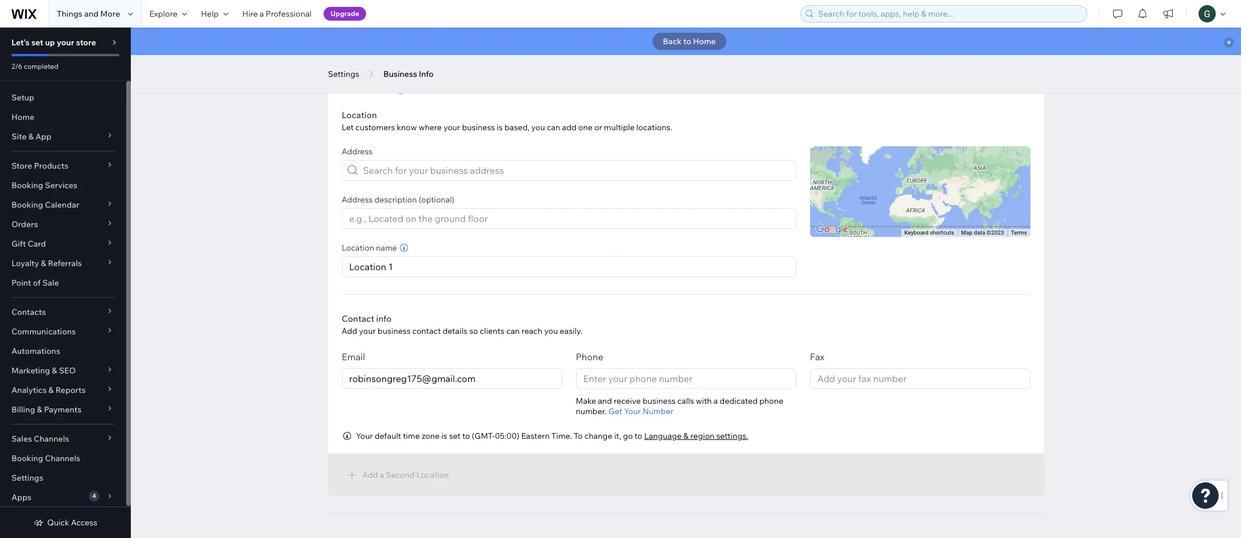 Task type: describe. For each thing, give the bounding box(es) containing it.
or
[[595, 122, 602, 133]]

let's
[[11, 37, 30, 48]]

address for address description (optional)
[[342, 195, 373, 205]]

default
[[375, 431, 401, 441]]

time.
[[552, 431, 572, 441]]

add
[[342, 326, 357, 336]]

business inside contact info add your business contact details so clients can reach you easily.
[[378, 326, 411, 336]]

map data ©2023
[[961, 230, 1004, 236]]

access
[[71, 518, 97, 528]]

and for receive
[[598, 396, 612, 406]]

contacts
[[11, 307, 46, 317]]

Search for tools, apps, help & more... field
[[815, 6, 1084, 22]]

0 vertical spatial a
[[260, 9, 264, 19]]

back to home
[[663, 36, 716, 46]]

4
[[92, 493, 96, 500]]

marketing & seo
[[11, 366, 76, 376]]

site & app
[[11, 131, 51, 142]]

loyalty
[[11, 258, 39, 269]]

gift
[[11, 239, 26, 249]]

Type your email address field
[[346, 369, 558, 389]]

terms
[[1011, 230, 1027, 236]]

communications button
[[0, 322, 126, 342]]

default info
[[342, 83, 391, 95]]

contact info add your business contact details so clients can reach you easily.
[[342, 313, 583, 336]]

clients
[[480, 326, 505, 336]]

e.g., Located on the ground floor field
[[346, 209, 793, 229]]

sale
[[42, 278, 59, 288]]

can inside location let customers know where your business is based, you can add one or multiple locations.
[[547, 122, 561, 133]]

add
[[562, 122, 577, 133]]

things
[[57, 9, 82, 19]]

2/6
[[11, 62, 22, 71]]

billing
[[11, 405, 35, 415]]

number.
[[576, 406, 607, 417]]

calls
[[678, 396, 694, 406]]

booking channels link
[[0, 449, 126, 468]]

home inside sidebar element
[[11, 112, 34, 122]]

payments
[[44, 405, 81, 415]]

dedicated
[[720, 396, 758, 406]]

let's set up your store
[[11, 37, 96, 48]]

1 horizontal spatial set
[[449, 431, 461, 441]]

locations.
[[637, 122, 673, 133]]

time
[[403, 431, 420, 441]]

& for loyalty
[[41, 258, 46, 269]]

get
[[609, 406, 623, 417]]

your for info
[[359, 326, 376, 336]]

business info button
[[378, 65, 440, 83]]

sidebar element
[[0, 28, 131, 538]]

analytics
[[11, 385, 47, 396]]

know
[[397, 122, 417, 133]]

point
[[11, 278, 31, 288]]

number
[[643, 406, 674, 417]]

marketing
[[11, 366, 50, 376]]

one
[[579, 122, 593, 133]]

your default time zone is set to (gmt-05:00) eastern time. to change it, go to language & region settings.
[[356, 431, 749, 441]]

booking calendar
[[11, 200, 79, 210]]

booking for booking calendar
[[11, 200, 43, 210]]

default
[[342, 83, 373, 95]]

& for analytics
[[48, 385, 54, 396]]

customers
[[356, 122, 395, 133]]

booking calendar button
[[0, 195, 126, 215]]

analytics & reports
[[11, 385, 86, 396]]

map region
[[756, 80, 1050, 374]]

apps
[[11, 493, 31, 503]]

name
[[376, 243, 397, 253]]

help
[[201, 9, 219, 19]]

make and receive business calls with a dedicated phone number.
[[576, 396, 784, 417]]

easily.
[[560, 326, 583, 336]]

set inside sidebar element
[[31, 37, 43, 48]]

professional
[[266, 9, 312, 19]]

quick access
[[47, 518, 97, 528]]

settings button
[[322, 65, 365, 83]]

automations link
[[0, 342, 126, 361]]

hire a professional link
[[235, 0, 319, 28]]

of
[[33, 278, 41, 288]]

loyalty & referrals button
[[0, 254, 126, 273]]

hire a professional
[[242, 9, 312, 19]]

language
[[644, 431, 682, 441]]

sales channels
[[11, 434, 69, 444]]

back
[[663, 36, 682, 46]]

things and more
[[57, 9, 120, 19]]

booking services
[[11, 180, 77, 191]]

phone
[[760, 396, 784, 406]]

0 horizontal spatial is
[[442, 431, 447, 441]]

booking for booking services
[[11, 180, 43, 191]]

region
[[691, 431, 715, 441]]

channels for sales channels
[[34, 434, 69, 444]]

loyalty & referrals
[[11, 258, 82, 269]]

to inside button
[[684, 36, 692, 46]]

email
[[342, 351, 365, 363]]

help button
[[194, 0, 235, 28]]

get your number
[[609, 406, 674, 417]]

address for address
[[342, 146, 373, 157]]

you inside location let customers know where your business is based, you can add one or multiple locations.
[[532, 122, 545, 133]]

location let customers know where your business is based, you can add one or multiple locations.
[[342, 110, 673, 133]]

& for site
[[28, 131, 34, 142]]

booking for booking channels
[[11, 454, 43, 464]]



Task type: locate. For each thing, give the bounding box(es) containing it.
to right back
[[684, 36, 692, 46]]

address down let at the top of page
[[342, 146, 373, 157]]

booking up orders
[[11, 200, 43, 210]]

a inside make and receive business calls with a dedicated phone number.
[[714, 396, 718, 406]]

& left the "region"
[[684, 431, 689, 441]]

1 horizontal spatial your
[[624, 406, 641, 417]]

back to home button
[[653, 33, 727, 50]]

channels up booking channels on the bottom left of the page
[[34, 434, 69, 444]]

1 vertical spatial business
[[378, 326, 411, 336]]

contact
[[413, 326, 441, 336]]

2 horizontal spatial your
[[444, 122, 460, 133]]

and for more
[[84, 9, 99, 19]]

your for set
[[57, 37, 74, 48]]

settings.
[[717, 431, 749, 441]]

& right "billing"
[[37, 405, 42, 415]]

home inside button
[[693, 36, 716, 46]]

automations
[[11, 346, 60, 356]]

1 horizontal spatial home
[[693, 36, 716, 46]]

address left description
[[342, 195, 373, 205]]

can left add
[[547, 122, 561, 133]]

& for marketing
[[52, 366, 57, 376]]

and inside make and receive business calls with a dedicated phone number.
[[598, 396, 612, 406]]

setup link
[[0, 88, 126, 107]]

get your number button
[[609, 406, 674, 417]]

settings inside button
[[328, 69, 359, 79]]

card
[[28, 239, 46, 249]]

you right reach
[[544, 326, 558, 336]]

1 horizontal spatial to
[[635, 431, 643, 441]]

settings up default
[[328, 69, 359, 79]]

1 vertical spatial can
[[507, 326, 520, 336]]

your inside sidebar element
[[57, 37, 74, 48]]

1 vertical spatial you
[[544, 326, 558, 336]]

0 horizontal spatial and
[[84, 9, 99, 19]]

services
[[45, 180, 77, 191]]

make
[[576, 396, 596, 406]]

0 horizontal spatial can
[[507, 326, 520, 336]]

explore
[[149, 9, 178, 19]]

0 vertical spatial your
[[57, 37, 74, 48]]

is left based,
[[497, 122, 503, 133]]

your right get
[[624, 406, 641, 417]]

is right zone
[[442, 431, 447, 441]]

0 vertical spatial your
[[624, 406, 641, 417]]

booking inside booking channels link
[[11, 454, 43, 464]]

1 horizontal spatial your
[[359, 326, 376, 336]]

location for location let customers know where your business is based, you can add one or multiple locations.
[[342, 110, 377, 121]]

& left "reports"
[[48, 385, 54, 396]]

location name
[[342, 243, 397, 253]]

zone
[[422, 431, 440, 441]]

booking services link
[[0, 176, 126, 195]]

1 vertical spatial settings
[[11, 473, 43, 483]]

& right loyalty
[[41, 258, 46, 269]]

& right site
[[28, 131, 34, 142]]

with
[[696, 396, 712, 406]]

info for default
[[375, 83, 391, 95]]

your right up
[[57, 37, 74, 48]]

2 address from the top
[[342, 195, 373, 205]]

keyboard shortcuts button
[[905, 229, 954, 237]]

1 vertical spatial location
[[342, 243, 374, 253]]

0 horizontal spatial a
[[260, 9, 264, 19]]

business left based,
[[462, 122, 495, 133]]

contact
[[342, 313, 374, 324]]

home
[[693, 36, 716, 46], [11, 112, 34, 122]]

setup
[[11, 92, 34, 103]]

and
[[84, 9, 99, 19], [598, 396, 612, 406]]

business
[[384, 69, 417, 79]]

info right contact
[[376, 313, 392, 324]]

1 vertical spatial channels
[[45, 454, 80, 464]]

contacts button
[[0, 303, 126, 322]]

0 vertical spatial and
[[84, 9, 99, 19]]

you inside contact info add your business contact details so clients can reach you easily.
[[544, 326, 558, 336]]

2 vertical spatial booking
[[11, 454, 43, 464]]

hire
[[242, 9, 258, 19]]

channels inside popup button
[[34, 434, 69, 444]]

0 horizontal spatial home
[[11, 112, 34, 122]]

0 vertical spatial set
[[31, 37, 43, 48]]

settings up apps
[[11, 473, 43, 483]]

you right based,
[[532, 122, 545, 133]]

shortcuts
[[930, 230, 954, 236]]

business info
[[384, 69, 434, 79]]

eastern
[[521, 431, 550, 441]]

& inside 'dropdown button'
[[48, 385, 54, 396]]

a right with
[[714, 396, 718, 406]]

0 horizontal spatial to
[[463, 431, 470, 441]]

settings for settings link
[[11, 473, 43, 483]]

business inside make and receive business calls with a dedicated phone number.
[[643, 396, 676, 406]]

2 vertical spatial your
[[359, 326, 376, 336]]

1 vertical spatial set
[[449, 431, 461, 441]]

location left name
[[342, 243, 374, 253]]

1 booking from the top
[[11, 180, 43, 191]]

1 horizontal spatial and
[[598, 396, 612, 406]]

0 vertical spatial location
[[342, 110, 377, 121]]

sales channels button
[[0, 429, 126, 449]]

gift card button
[[0, 234, 126, 254]]

info for contact
[[376, 313, 392, 324]]

it,
[[614, 431, 621, 441]]

0 vertical spatial channels
[[34, 434, 69, 444]]

0 horizontal spatial settings
[[11, 473, 43, 483]]

booking channels
[[11, 454, 80, 464]]

so
[[470, 326, 478, 336]]

reach
[[522, 326, 543, 336]]

location inside location let customers know where your business is based, you can add one or multiple locations.
[[342, 110, 377, 121]]

keyboard shortcuts
[[905, 230, 954, 236]]

info down business
[[375, 83, 391, 95]]

and right make
[[598, 396, 612, 406]]

address description (optional)
[[342, 195, 455, 205]]

let
[[342, 122, 354, 133]]

store products
[[11, 161, 68, 171]]

0 vertical spatial can
[[547, 122, 561, 133]]

home link
[[0, 107, 126, 127]]

channels for booking channels
[[45, 454, 80, 464]]

0 horizontal spatial set
[[31, 37, 43, 48]]

1 vertical spatial home
[[11, 112, 34, 122]]

2 location from the top
[[342, 243, 374, 253]]

1 address from the top
[[342, 146, 373, 157]]

0 vertical spatial business
[[462, 122, 495, 133]]

upgrade button
[[324, 7, 366, 21]]

your inside location let customers know where your business is based, you can add one or multiple locations.
[[444, 122, 460, 133]]

your left default
[[356, 431, 373, 441]]

your down contact
[[359, 326, 376, 336]]

0 vertical spatial info
[[375, 83, 391, 95]]

home right back
[[693, 36, 716, 46]]

0 vertical spatial you
[[532, 122, 545, 133]]

map
[[961, 230, 973, 236]]

2 horizontal spatial to
[[684, 36, 692, 46]]

to right go
[[635, 431, 643, 441]]

quick access button
[[33, 518, 97, 528]]

address
[[342, 146, 373, 157], [342, 195, 373, 205]]

Enter your phone number field
[[580, 369, 793, 389]]

3 booking from the top
[[11, 454, 43, 464]]

business inside location let customers know where your business is based, you can add one or multiple locations.
[[462, 122, 495, 133]]

0 horizontal spatial your
[[57, 37, 74, 48]]

settings inside sidebar element
[[11, 473, 43, 483]]

marketing & seo button
[[0, 361, 126, 381]]

1 vertical spatial address
[[342, 195, 373, 205]]

back to home alert
[[131, 28, 1242, 55]]

info inside contact info add your business contact details so clients can reach you easily.
[[376, 313, 392, 324]]

1 horizontal spatial can
[[547, 122, 561, 133]]

1 horizontal spatial business
[[462, 122, 495, 133]]

sales
[[11, 434, 32, 444]]

2/6 completed
[[11, 62, 58, 71]]

0 vertical spatial settings
[[328, 69, 359, 79]]

channels down sales channels popup button
[[45, 454, 80, 464]]

location up let at the top of page
[[342, 110, 377, 121]]

google image
[[813, 222, 851, 237]]

seo
[[59, 366, 76, 376]]

booking inside booking calendar dropdown button
[[11, 200, 43, 210]]

orders
[[11, 219, 38, 230]]

language & region settings. button
[[644, 431, 749, 441]]

terms link
[[1011, 230, 1027, 236]]

1 horizontal spatial a
[[714, 396, 718, 406]]

1 vertical spatial your
[[356, 431, 373, 441]]

business left calls
[[643, 396, 676, 406]]

to
[[574, 431, 583, 441]]

a right hire
[[260, 9, 264, 19]]

& left seo
[[52, 366, 57, 376]]

1 horizontal spatial settings
[[328, 69, 359, 79]]

location
[[342, 110, 377, 121], [342, 243, 374, 253]]

2 booking from the top
[[11, 200, 43, 210]]

change
[[585, 431, 613, 441]]

1 vertical spatial info
[[376, 313, 392, 324]]

to
[[684, 36, 692, 46], [463, 431, 470, 441], [635, 431, 643, 441]]

point of sale
[[11, 278, 59, 288]]

booking down the sales
[[11, 454, 43, 464]]

communications
[[11, 327, 76, 337]]

analytics & reports button
[[0, 381, 126, 400]]

and left more
[[84, 9, 99, 19]]

to left (gmt-
[[463, 431, 470, 441]]

1 horizontal spatial is
[[497, 122, 503, 133]]

©2023
[[987, 230, 1004, 236]]

0 horizontal spatial business
[[378, 326, 411, 336]]

details
[[443, 326, 468, 336]]

info
[[375, 83, 391, 95], [376, 313, 392, 324]]

channels
[[34, 434, 69, 444], [45, 454, 80, 464]]

location for location name
[[342, 243, 374, 253]]

keyboard
[[905, 230, 929, 236]]

1 vertical spatial and
[[598, 396, 612, 406]]

booking
[[11, 180, 43, 191], [11, 200, 43, 210], [11, 454, 43, 464]]

booking inside booking services link
[[11, 180, 43, 191]]

description
[[375, 195, 417, 205]]

2 vertical spatial business
[[643, 396, 676, 406]]

your right where
[[444, 122, 460, 133]]

store
[[76, 37, 96, 48]]

0 vertical spatial is
[[497, 122, 503, 133]]

1 vertical spatial is
[[442, 431, 447, 441]]

info
[[419, 69, 434, 79]]

0 vertical spatial home
[[693, 36, 716, 46]]

& for billing
[[37, 405, 42, 415]]

home down setup
[[11, 112, 34, 122]]

store products button
[[0, 156, 126, 176]]

gift card
[[11, 239, 46, 249]]

Add your fax number field
[[814, 369, 1027, 389]]

business left contact
[[378, 326, 411, 336]]

1 location from the top
[[342, 110, 377, 121]]

set left up
[[31, 37, 43, 48]]

booking down store
[[11, 180, 43, 191]]

site & app button
[[0, 127, 126, 146]]

your inside contact info add your business contact details so clients can reach you easily.
[[359, 326, 376, 336]]

0 horizontal spatial your
[[356, 431, 373, 441]]

can left reach
[[507, 326, 520, 336]]

1 vertical spatial a
[[714, 396, 718, 406]]

receive
[[614, 396, 641, 406]]

0 vertical spatial address
[[342, 146, 373, 157]]

store
[[11, 161, 32, 171]]

up
[[45, 37, 55, 48]]

1 vertical spatial your
[[444, 122, 460, 133]]

is inside location let customers know where your business is based, you can add one or multiple locations.
[[497, 122, 503, 133]]

set right zone
[[449, 431, 461, 441]]

calendar
[[45, 200, 79, 210]]

settings for 'settings' button
[[328, 69, 359, 79]]

0 vertical spatial booking
[[11, 180, 43, 191]]

settings link
[[0, 468, 126, 488]]

Add your location name field
[[346, 257, 793, 277]]

1 vertical spatial booking
[[11, 200, 43, 210]]

2 horizontal spatial business
[[643, 396, 676, 406]]

can inside contact info add your business contact details so clients can reach you easily.
[[507, 326, 520, 336]]

Search for your business address field
[[360, 161, 793, 180]]



Task type: vqa. For each thing, say whether or not it's contained in the screenshot.
"receive" at the bottom
yes



